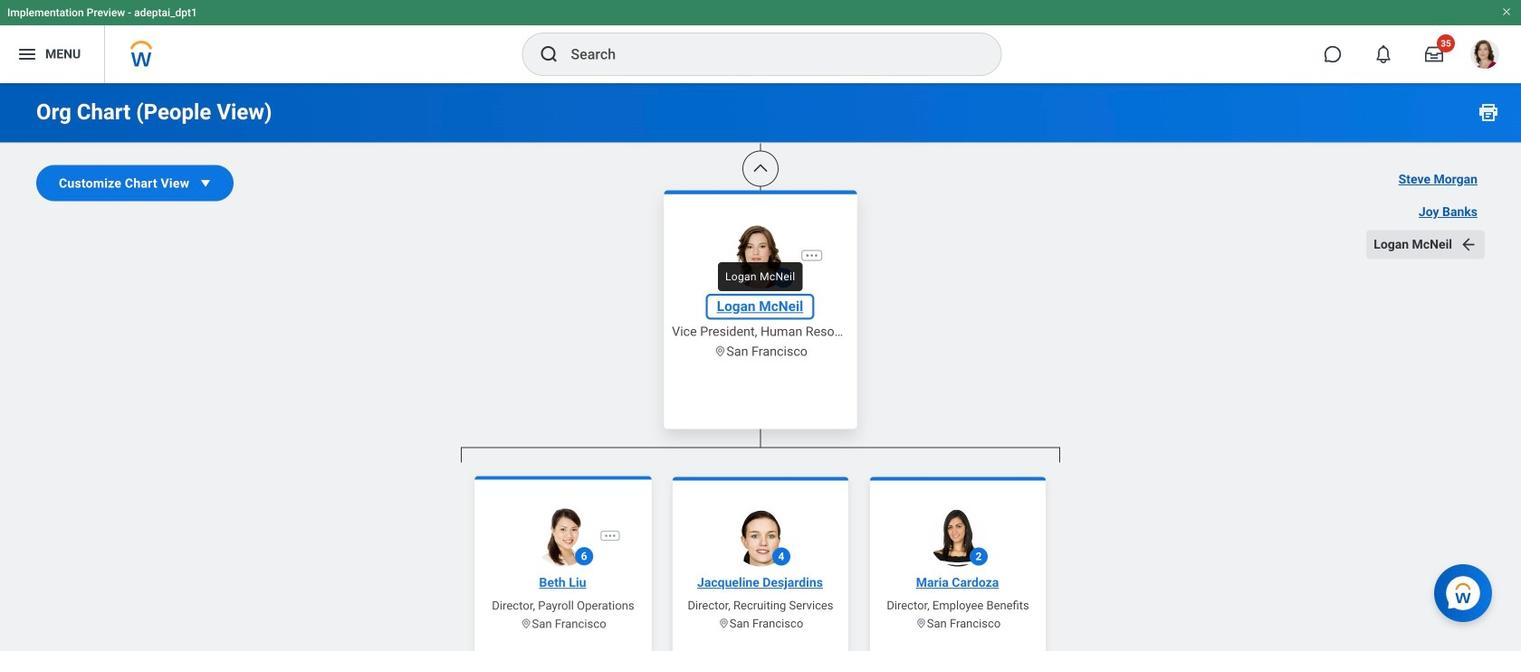 Task type: describe. For each thing, give the bounding box(es) containing it.
close environment banner image
[[1501, 6, 1512, 17]]

0 horizontal spatial location image
[[518, 620, 530, 633]]

print org chart image
[[1478, 101, 1500, 123]]

related actions image
[[605, 527, 620, 541]]

inbox large image
[[1425, 45, 1443, 63]]

notifications large image
[[1375, 45, 1393, 63]]

1 horizontal spatial location image
[[915, 618, 927, 630]]

profile logan mcneil image
[[1471, 40, 1500, 73]]

arrow left image
[[1460, 236, 1478, 254]]

caret down image
[[197, 174, 215, 192]]



Task type: locate. For each thing, give the bounding box(es) containing it.
search image
[[538, 43, 560, 65]]

1 vertical spatial location image
[[718, 618, 730, 630]]

chevron up image
[[752, 160, 770, 178]]

logan mcneil, logan mcneil, 3 direct reports element
[[461, 463, 1060, 652]]

main content
[[0, 0, 1521, 652]]

related actions image
[[804, 248, 819, 263]]

justify image
[[16, 43, 38, 65]]

Search Workday  search field
[[571, 34, 964, 74]]

banner
[[0, 0, 1521, 83]]

location image
[[915, 618, 927, 630], [518, 620, 530, 633]]

location image inside 'logan mcneil, logan mcneil, 3 direct reports' element
[[718, 618, 730, 630]]

tooltip
[[713, 257, 808, 297]]

0 vertical spatial location image
[[714, 345, 727, 358]]

location image
[[714, 345, 727, 358], [718, 618, 730, 630]]



Task type: vqa. For each thing, say whether or not it's contained in the screenshot.
the rightmost location icon
yes



